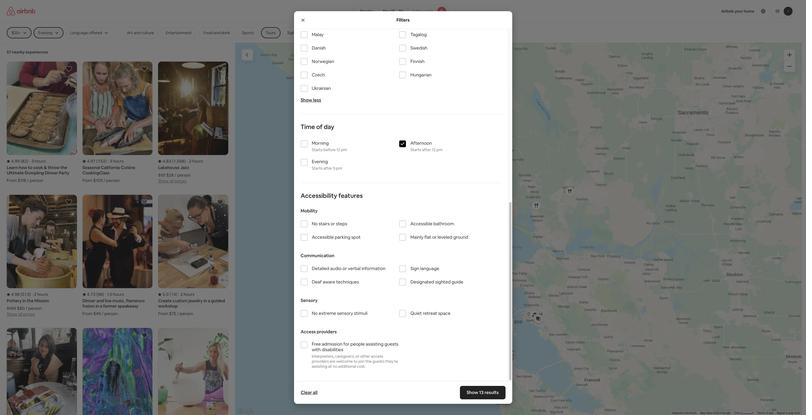 Task type: locate. For each thing, give the bounding box(es) containing it.
/ right $80
[[26, 306, 27, 311]]

0 vertical spatial accessible
[[411, 221, 433, 227]]

accessible down stairs
[[312, 234, 334, 240]]

show all prices button inside pottery in the mission group
[[7, 311, 35, 317]]

/ inside seasonal california cuisine cookingclass from $109 / person
[[103, 178, 105, 183]]

/ inside pottery in the mission $100 $80 / person show all prices
[[26, 306, 27, 311]]

guided
[[211, 298, 225, 304]]

or for leveled
[[432, 234, 437, 240]]

0 horizontal spatial 5
[[333, 166, 335, 171]]

nov 15 – 30 button
[[378, 4, 408, 18]]

zoom out image
[[788, 64, 792, 69]]

1 horizontal spatial 3
[[110, 158, 112, 164]]

seasonal california cuisine cookingclass from $109 / person
[[82, 165, 135, 183]]

hours up california
[[113, 158, 124, 164]]

to
[[28, 165, 32, 170], [354, 359, 358, 364]]

and right art
[[134, 30, 140, 35]]

access
[[371, 354, 383, 359]]

keyboard shortcuts button
[[673, 411, 697, 415]]

hours inside pottery in the mission group
[[37, 292, 48, 297]]

Art and culture button
[[122, 27, 159, 38]]

4.98 (513)
[[11, 292, 31, 297]]

starts down afternoon
[[411, 147, 421, 152]]

pm
[[341, 147, 347, 152], [437, 147, 443, 152], [336, 166, 342, 171]]

add to wishlist image
[[217, 66, 224, 72], [65, 199, 72, 206], [141, 199, 148, 206], [65, 332, 72, 339], [217, 332, 224, 339]]

after
[[422, 147, 431, 152], [324, 166, 332, 171]]

of inside filters dialog
[[316, 123, 323, 131]]

–
[[396, 9, 398, 14]]

· right (82)
[[29, 158, 30, 164]]

no left stairs
[[312, 221, 318, 227]]

0 horizontal spatial assisting
[[312, 364, 327, 369]]

no for no stairs or steps
[[312, 221, 318, 227]]

in inside pottery in the mission $100 $80 / person show all prices
[[23, 298, 26, 304]]

· inside the learn how to cook & throw the ultimate dumpling dinner party group
[[29, 158, 30, 164]]

· 3 hours for cuisine
[[108, 158, 124, 164]]

learn how to cook & throw the ultimate dumpling dinner party from $118 / person
[[7, 165, 69, 183]]

0 vertical spatial to
[[28, 165, 32, 170]]

starts inside evening starts after 5 pm
[[312, 166, 323, 171]]

hours up jewelry
[[184, 292, 195, 297]]

time of day
[[301, 123, 334, 131]]

filters dialog
[[294, 0, 512, 404]]

2 for (14)
[[181, 292, 183, 297]]

and for drink
[[214, 30, 220, 35]]

· 1.5 hours
[[105, 292, 124, 297]]

a left "guided"
[[208, 298, 210, 304]]

1 horizontal spatial · 3 hours
[[108, 158, 124, 164]]

· 2 hours up mission
[[32, 292, 48, 297]]

and inside dinner and live music, flamenco fusion in a former speakeasy from $49 / person
[[97, 298, 104, 304]]

· inside dinner and live music, flamenco fusion in a former speakeasy group
[[105, 292, 106, 297]]

dinner inside learn how to cook & throw the ultimate dumpling dinner party from $118 / person
[[45, 170, 58, 176]]

add to wishlist image inside lakehouse jazz group
[[217, 66, 224, 72]]

no
[[312, 221, 318, 227], [312, 310, 318, 316]]

0 vertical spatial guests
[[421, 9, 433, 14]]

and inside 'button'
[[134, 30, 140, 35]]

steps
[[336, 221, 347, 227]]

and inside button
[[214, 30, 220, 35]]

starts inside afternoon starts after 12 pm
[[411, 147, 421, 152]]

pm inside morning starts before 12 pm
[[341, 147, 347, 152]]

after for evening
[[324, 166, 332, 171]]

/ right the $118
[[27, 178, 29, 183]]

1 horizontal spatial after
[[422, 147, 431, 152]]

from inside seasonal california cuisine cookingclass from $109 / person
[[82, 178, 92, 183]]

person inside create custom jewelry in a guided workshop from $75 / person
[[180, 311, 193, 316]]

add to wishlist image inside pottery in the mission group
[[65, 199, 72, 206]]

1 vertical spatial dinner
[[82, 298, 96, 304]]

(1,568)
[[172, 158, 186, 164]]

57 nearby experiences
[[7, 50, 48, 55]]

1 vertical spatial of
[[766, 411, 768, 415]]

0 vertical spatial no
[[312, 221, 318, 227]]

2 no from the top
[[312, 310, 318, 316]]

deaf
[[312, 279, 322, 285]]

$35
[[158, 172, 165, 178]]

0 vertical spatial all
[[170, 178, 174, 184]]

show all prices button down lakehouse
[[158, 178, 186, 184]]

12 right before
[[337, 147, 340, 152]]

· 3 hours inside the learn how to cook & throw the ultimate dumpling dinner party group
[[29, 158, 46, 164]]

$100
[[7, 306, 16, 311]]

mobility
[[301, 208, 318, 214]]

assisting
[[366, 341, 384, 347], [312, 364, 327, 369]]

person down the dumpling
[[30, 178, 43, 183]]

all inside pottery in the mission $100 $80 / person show all prices
[[18, 312, 22, 317]]

0 vertical spatial prices
[[175, 178, 186, 184]]

join
[[358, 359, 365, 364]]

· right '(153)'
[[108, 158, 109, 164]]

starts down 'evening'
[[312, 166, 323, 171]]

2 horizontal spatial and
[[214, 30, 220, 35]]

all right clear
[[313, 390, 318, 396]]

dumpling
[[25, 170, 44, 176]]

· 2 hours up jazz at the left top of page
[[187, 158, 203, 164]]

1 vertical spatial the
[[27, 298, 34, 304]]

person right $75
[[180, 311, 193, 316]]

from left $109
[[82, 178, 92, 183]]

providers inside free admission for people assisting guests with disabilities interpreters, caregivers, or other access providers are welcome to join the guests they're assisting at no additional cost.
[[312, 359, 329, 364]]

providers left are
[[312, 359, 329, 364]]

all inside lakehouse jazz $35 $28 / person show all prices
[[170, 178, 174, 184]]

keyboard
[[673, 411, 684, 415]]

starts for morning
[[312, 147, 323, 152]]

and left drink
[[214, 30, 220, 35]]

2 horizontal spatial all
[[313, 390, 318, 396]]

tagalog
[[411, 32, 427, 38]]

1 horizontal spatial dinner
[[82, 298, 96, 304]]

0 horizontal spatial 3
[[31, 158, 34, 164]]

2 up mission
[[34, 292, 36, 297]]

1 vertical spatial prices
[[23, 312, 35, 317]]

or
[[331, 221, 335, 227], [432, 234, 437, 240], [343, 266, 347, 272], [356, 354, 360, 359]]

hours inside the learn how to cook & throw the ultimate dumpling dinner party group
[[35, 158, 46, 164]]

0 horizontal spatial show all prices button
[[7, 311, 35, 317]]

accessible bathroom
[[411, 221, 454, 227]]

· 3 hours up california
[[108, 158, 124, 164]]

1 vertical spatial after
[[324, 166, 332, 171]]

dinner down 4.73
[[82, 298, 96, 304]]

· left 1.5
[[105, 292, 106, 297]]

2 12 from the left
[[432, 147, 436, 152]]

starts
[[312, 147, 323, 152], [411, 147, 421, 152], [312, 166, 323, 171]]

evening
[[312, 159, 328, 165]]

· for (1,568)
[[187, 158, 188, 164]]

of left day on the left
[[316, 123, 323, 131]]

show all prices button for show
[[7, 311, 35, 317]]

person down jazz at the left top of page
[[177, 172, 191, 178]]

in up '$49'
[[96, 304, 99, 309]]

· 2 hours inside pottery in the mission group
[[32, 292, 48, 297]]

add guests button
[[408, 4, 449, 18]]

data
[[707, 411, 712, 415]]

czech
[[312, 72, 325, 78]]

sign language
[[411, 266, 439, 272]]

person down mission
[[28, 306, 42, 311]]

hours for jazz
[[192, 158, 203, 164]]

mainly
[[411, 234, 424, 240]]

1 horizontal spatial 2
[[181, 292, 183, 297]]

no left extreme
[[312, 310, 318, 316]]

access
[[301, 329, 316, 335]]

0 horizontal spatial 2
[[34, 292, 36, 297]]

0 horizontal spatial prices
[[23, 312, 35, 317]]

5 left km
[[734, 411, 736, 415]]

12 inside morning starts before 12 pm
[[337, 147, 340, 152]]

language
[[420, 266, 439, 272]]

30
[[399, 9, 403, 14]]

2 up custom
[[181, 292, 183, 297]]

show down $100
[[7, 312, 17, 317]]

show down $35 on the left top of the page
[[158, 178, 169, 184]]

at
[[328, 364, 332, 369]]

features
[[339, 192, 363, 200]]

· right the (513) at the left bottom of the page
[[32, 292, 33, 297]]

of for terms
[[766, 411, 768, 415]]

or right flat on the bottom right of the page
[[432, 234, 437, 240]]

accessible for accessible parking spot
[[312, 234, 334, 240]]

hours inside dinner and live music, flamenco fusion in a former speakeasy group
[[113, 292, 124, 297]]

show all prices button inside lakehouse jazz group
[[158, 178, 186, 184]]

· 2 hours up custom
[[178, 292, 195, 297]]

· for (153)
[[108, 158, 109, 164]]

person down former
[[104, 311, 118, 316]]

3 for 4.97 (153)
[[110, 158, 112, 164]]

5.0 (14)
[[163, 292, 177, 297]]

the right throw
[[60, 165, 67, 170]]

results
[[485, 390, 499, 396]]

add to wishlist image for 4.73 (96)
[[141, 199, 148, 206]]

1 vertical spatial all
[[18, 312, 22, 317]]

4.98 out of 5 average rating,  513 reviews image
[[7, 292, 31, 297]]

to right how at the left top of page
[[28, 165, 32, 170]]

before
[[324, 147, 336, 152]]

add to wishlist image inside the learn how to cook & throw the ultimate dumpling dinner party group
[[65, 66, 72, 72]]

0 vertical spatial after
[[422, 147, 431, 152]]

1 vertical spatial no
[[312, 310, 318, 316]]

2 vertical spatial the
[[366, 359, 372, 364]]

1 horizontal spatial a
[[208, 298, 210, 304]]

stairs
[[319, 221, 330, 227]]

add to wishlist image for seasonal california cuisine cookingclass from $109 / person
[[141, 66, 148, 72]]

google map
showing 24 experiences. region
[[235, 43, 802, 415]]

add to wishlist image
[[65, 66, 72, 72], [141, 66, 148, 72], [217, 199, 224, 206], [141, 332, 148, 339]]

the right join
[[366, 359, 372, 364]]

wellness
[[320, 30, 336, 35]]

tours
[[266, 30, 276, 35]]

/ right '$49'
[[102, 311, 103, 316]]

space
[[438, 310, 451, 316]]

dinner and live music, flamenco fusion in a former speakeasy from $49 / person
[[82, 298, 145, 316]]

hours inside seasonal california cuisine cookingclass group
[[113, 158, 124, 164]]

starts for evening
[[312, 166, 323, 171]]

1 vertical spatial show all prices button
[[7, 311, 35, 317]]

1 vertical spatial 5
[[734, 411, 736, 415]]

1 vertical spatial providers
[[312, 359, 329, 364]]

or left other
[[356, 354, 360, 359]]

providers up admission
[[317, 329, 337, 335]]

hours for in
[[37, 292, 48, 297]]

1 vertical spatial accessible
[[312, 234, 334, 240]]

0 horizontal spatial dinner
[[45, 170, 58, 176]]

· inside seasonal california cuisine cookingclass group
[[108, 158, 109, 164]]

Wellness button
[[316, 27, 341, 38]]

0 horizontal spatial the
[[27, 298, 34, 304]]

12 down afternoon
[[432, 147, 436, 152]]

a left map
[[786, 411, 788, 415]]

of for time
[[316, 123, 323, 131]]

report a map error link
[[777, 411, 801, 415]]

1 no from the top
[[312, 221, 318, 227]]

and down (96)
[[97, 298, 104, 304]]

0 horizontal spatial of
[[316, 123, 323, 131]]

57
[[7, 50, 11, 55]]

hours up music,
[[113, 292, 124, 297]]

fusion
[[82, 304, 95, 309]]

5 inside 5 km button
[[734, 411, 736, 415]]

or right audio
[[343, 266, 347, 272]]

or for verbal
[[343, 266, 347, 272]]

3 up california
[[110, 158, 112, 164]]

to left join
[[354, 359, 358, 364]]

all down $80
[[18, 312, 22, 317]]

2 horizontal spatial in
[[204, 298, 207, 304]]

0 vertical spatial show all prices button
[[158, 178, 186, 184]]

1 vertical spatial assisting
[[312, 364, 327, 369]]

· 2 hours for jazz
[[187, 158, 203, 164]]

5 km
[[734, 411, 741, 415]]

1 horizontal spatial to
[[354, 359, 358, 364]]

2 horizontal spatial the
[[366, 359, 372, 364]]

guests left they're in the bottom of the page
[[373, 359, 385, 364]]

3 inside the learn how to cook & throw the ultimate dumpling dinner party group
[[31, 158, 34, 164]]

0 horizontal spatial after
[[324, 166, 332, 171]]

1 · 3 hours from the left
[[29, 158, 46, 164]]

1 horizontal spatial and
[[134, 30, 140, 35]]

2 horizontal spatial 2
[[189, 158, 191, 164]]

0 vertical spatial of
[[316, 123, 323, 131]]

day
[[324, 123, 334, 131]]

· for (82)
[[29, 158, 30, 164]]

hours for how
[[35, 158, 46, 164]]

· 2 hours for in
[[32, 292, 48, 297]]

/ inside learn how to cook & throw the ultimate dumpling dinner party from $118 / person
[[27, 178, 29, 183]]

· 2 hours inside lakehouse jazz group
[[187, 158, 203, 164]]

assisting left the at
[[312, 364, 327, 369]]

in inside dinner and live music, flamenco fusion in a former speakeasy from $49 / person
[[96, 304, 99, 309]]

welcome
[[336, 359, 353, 364]]

/ inside create custom jewelry in a guided workshop from $75 / person
[[177, 311, 179, 316]]

0 vertical spatial the
[[60, 165, 67, 170]]

prices
[[175, 178, 186, 184], [23, 312, 35, 317]]

pm for afternoon
[[437, 147, 443, 152]]

or right stairs
[[331, 221, 335, 227]]

report
[[777, 411, 785, 415]]

4.97
[[87, 158, 95, 164]]

2 inside pottery in the mission group
[[34, 292, 36, 297]]

nearby
[[360, 9, 374, 14]]

0 horizontal spatial in
[[23, 298, 26, 304]]

pottery in the mission group
[[7, 195, 77, 317]]

person inside seasonal california cuisine cookingclass from $109 / person
[[106, 178, 120, 183]]

$75
[[169, 311, 176, 316]]

hours inside lakehouse jazz group
[[192, 158, 203, 164]]

0 horizontal spatial · 3 hours
[[29, 158, 46, 164]]

hours up the cook
[[35, 158, 46, 164]]

morning starts before 12 pm
[[312, 140, 347, 152]]

hours up mission
[[37, 292, 48, 297]]

0 horizontal spatial 12
[[337, 147, 340, 152]]

lakehouse jazz $35 $28 / person show all prices
[[158, 165, 191, 184]]

add to wishlist image for 4.83 (1,568)
[[217, 66, 224, 72]]

$118
[[18, 178, 26, 183]]

2 inside create custom jewelry in a guided workshop group
[[181, 292, 183, 297]]

/ right $75
[[177, 311, 179, 316]]

0 horizontal spatial a
[[100, 304, 102, 309]]

party
[[59, 170, 69, 176]]

in down the (513) at the left bottom of the page
[[23, 298, 26, 304]]

all inside button
[[313, 390, 318, 396]]

after down 'evening'
[[324, 166, 332, 171]]

after down afternoon
[[422, 147, 431, 152]]

1 horizontal spatial the
[[60, 165, 67, 170]]

1 horizontal spatial accessible
[[411, 221, 433, 227]]

0 horizontal spatial all
[[18, 312, 22, 317]]

1 vertical spatial to
[[354, 359, 358, 364]]

from down workshop at the left bottom
[[158, 311, 168, 316]]

no for no extreme sensory stimuli
[[312, 310, 318, 316]]

1 horizontal spatial all
[[170, 178, 174, 184]]

0 horizontal spatial to
[[28, 165, 32, 170]]

nearby button
[[353, 4, 379, 18]]

starts down morning at left top
[[312, 147, 323, 152]]

$109
[[93, 178, 103, 183]]

clear all
[[301, 390, 318, 396]]

hours right (1,568)
[[192, 158, 203, 164]]

· inside lakehouse jazz group
[[187, 158, 188, 164]]

all down $28
[[170, 178, 174, 184]]

· inside pottery in the mission group
[[32, 292, 33, 297]]

accessible up mainly
[[411, 221, 433, 227]]

access providers
[[301, 329, 337, 335]]

a up '$49'
[[100, 304, 102, 309]]

3 right (82)
[[31, 158, 34, 164]]

2 vertical spatial guests
[[373, 359, 385, 364]]

· 2 hours inside create custom jewelry in a guided workshop group
[[178, 292, 195, 297]]

designated sighted guide
[[411, 279, 463, 285]]

pm inside afternoon starts after 12 pm
[[437, 147, 443, 152]]

1 horizontal spatial of
[[766, 411, 768, 415]]

the inside free admission for people assisting guests with disabilities interpreters, caregivers, or other access providers are welcome to join the guests they're assisting at no additional cost.
[[366, 359, 372, 364]]

show all prices button for prices
[[158, 178, 186, 184]]

2 vertical spatial all
[[313, 390, 318, 396]]

add to wishlist image inside dinner and live music, flamenco fusion in a former speakeasy group
[[141, 199, 148, 206]]

0 vertical spatial assisting
[[366, 341, 384, 347]]

starts inside morning starts before 12 pm
[[312, 147, 323, 152]]

/ right $28
[[175, 172, 176, 178]]

show
[[301, 97, 312, 103], [158, 178, 169, 184], [7, 312, 17, 317], [467, 390, 478, 396]]

2 3 from the left
[[110, 158, 112, 164]]

map
[[700, 411, 706, 415]]

1 horizontal spatial 12
[[432, 147, 436, 152]]

2 inside lakehouse jazz group
[[189, 158, 191, 164]]

show all prices button down pottery
[[7, 311, 35, 317]]

person inside pottery in the mission $100 $80 / person show all prices
[[28, 306, 42, 311]]

food and drink
[[204, 30, 230, 35]]

guests up they're in the bottom of the page
[[385, 341, 398, 347]]

after inside evening starts after 5 pm
[[324, 166, 332, 171]]

in right jewelry
[[204, 298, 207, 304]]

from
[[7, 178, 17, 183], [82, 178, 92, 183], [82, 311, 92, 316], [158, 311, 168, 316]]

Food and drink button
[[199, 27, 235, 38]]

hours inside create custom jewelry in a guided workshop group
[[184, 292, 195, 297]]

dinner left party
[[45, 170, 58, 176]]

12
[[337, 147, 340, 152], [432, 147, 436, 152]]

lakehouse jazz group
[[158, 62, 228, 184]]

prices down $80
[[23, 312, 35, 317]]

· up jazz at the left top of page
[[187, 158, 188, 164]]

from inside dinner and live music, flamenco fusion in a former speakeasy from $49 / person
[[82, 311, 92, 316]]

0 vertical spatial 5
[[333, 166, 335, 171]]

· 3 hours up the cook
[[29, 158, 46, 164]]

5 down before
[[333, 166, 335, 171]]

california
[[101, 165, 120, 170]]

· 3 hours inside seasonal california cuisine cookingclass group
[[108, 158, 124, 164]]

from down fusion
[[82, 311, 92, 316]]

3 inside seasonal california cuisine cookingclass group
[[110, 158, 112, 164]]

additional
[[338, 364, 356, 369]]

the down the (513) at the left bottom of the page
[[27, 298, 34, 304]]

prices down jazz at the left top of page
[[175, 178, 186, 184]]

1 vertical spatial guests
[[385, 341, 398, 347]]

0 horizontal spatial and
[[97, 298, 104, 304]]

· right (14)
[[178, 292, 179, 297]]

1 horizontal spatial prices
[[175, 178, 186, 184]]

and for live
[[97, 298, 104, 304]]

1 3 from the left
[[31, 158, 34, 164]]

· inside create custom jewelry in a guided workshop group
[[178, 292, 179, 297]]

of left use
[[766, 411, 768, 415]]

1 horizontal spatial 5
[[734, 411, 736, 415]]

1 12 from the left
[[337, 147, 340, 152]]

1 horizontal spatial show all prices button
[[158, 178, 186, 184]]

12 inside afternoon starts after 12 pm
[[432, 147, 436, 152]]

accessible
[[411, 221, 433, 227], [312, 234, 334, 240]]

from down ultimate
[[7, 178, 17, 183]]

pm inside evening starts after 5 pm
[[336, 166, 342, 171]]

None search field
[[353, 4, 449, 18]]

2 · 3 hours from the left
[[108, 158, 124, 164]]

guests right add
[[421, 9, 433, 14]]

0 horizontal spatial accessible
[[312, 234, 334, 240]]

1 horizontal spatial in
[[96, 304, 99, 309]]

after inside afternoon starts after 12 pm
[[422, 147, 431, 152]]

2 up jazz at the left top of page
[[189, 158, 191, 164]]

show less button
[[301, 97, 321, 103]]

hours for and
[[113, 292, 124, 297]]

/ right $109
[[103, 178, 105, 183]]

0 vertical spatial dinner
[[45, 170, 58, 176]]

keyboard shortcuts
[[673, 411, 697, 415]]

cook
[[33, 165, 43, 170]]

4.98
[[11, 292, 20, 297]]

show left less
[[301, 97, 312, 103]]

person down california
[[106, 178, 120, 183]]

hours for california
[[113, 158, 124, 164]]

assisting up the access
[[366, 341, 384, 347]]



Task type: describe. For each thing, give the bounding box(es) containing it.
caregivers,
[[335, 354, 355, 359]]

(153)
[[96, 158, 107, 164]]

nearby
[[12, 50, 25, 55]]

cookingclass
[[82, 170, 110, 176]]

$49
[[93, 311, 101, 316]]

1.5
[[107, 292, 112, 297]]

interpreters,
[[312, 354, 334, 359]]

4.73 (96)
[[87, 292, 104, 297]]

accessibility features
[[301, 192, 363, 200]]

4.83
[[163, 158, 171, 164]]

4.99 out of 5 average rating,  82 reviews image
[[7, 158, 28, 164]]

5.0 out of 5 average rating,  14 reviews image
[[158, 292, 177, 297]]

1 horizontal spatial assisting
[[366, 341, 384, 347]]

4.97 (153)
[[87, 158, 107, 164]]

with
[[312, 347, 321, 353]]

nov
[[383, 9, 390, 14]]

show 13 results
[[467, 390, 499, 396]]

add to wishlist image for create custom jewelry in a guided workshop from $75 / person
[[217, 199, 224, 206]]

spot
[[351, 234, 361, 240]]

12 for morning
[[337, 147, 340, 152]]

prices inside pottery in the mission $100 $80 / person show all prices
[[23, 312, 35, 317]]

or for steps
[[331, 221, 335, 227]]

quiet
[[411, 310, 422, 316]]

to inside learn how to cook & throw the ultimate dumpling dinner party from $118 / person
[[28, 165, 32, 170]]

people
[[351, 341, 365, 347]]

4.97 out of 5 average rating,  153 reviews image
[[82, 158, 107, 164]]

jazz
[[180, 165, 189, 170]]

admission
[[322, 341, 343, 347]]

norwegian
[[312, 59, 334, 64]]

no
[[333, 364, 337, 369]]

sighted
[[435, 279, 451, 285]]

pottery in the mission $100 $80 / person show all prices
[[7, 298, 49, 317]]

lakehouse
[[158, 165, 179, 170]]

from inside create custom jewelry in a guided workshop from $75 / person
[[158, 311, 168, 316]]

add to wishlist image for 4.98 (513)
[[65, 199, 72, 206]]

show inside pottery in the mission $100 $80 / person show all prices
[[7, 312, 17, 317]]

seasonal california cuisine cookingclass group
[[82, 62, 153, 183]]

terms of use link
[[757, 411, 774, 415]]

starts for afternoon
[[411, 147, 421, 152]]

mission
[[34, 298, 49, 304]]

art and culture
[[127, 30, 154, 35]]

entertainment
[[166, 30, 192, 35]]

accessible parking spot
[[312, 234, 361, 240]]

· for (14)
[[178, 292, 179, 297]]

· for (96)
[[105, 292, 106, 297]]

clear all button
[[298, 387, 320, 398]]

/ inside lakehouse jazz $35 $28 / person show all prices
[[175, 172, 176, 178]]

no stairs or steps
[[312, 221, 347, 227]]

create custom jewelry in a guided workshop group
[[158, 195, 228, 316]]

less
[[313, 97, 321, 103]]

how
[[19, 165, 27, 170]]

workshop
[[158, 304, 178, 309]]

zoom in image
[[788, 53, 792, 57]]

km
[[737, 411, 741, 415]]

to inside free admission for people assisting guests with disabilities interpreters, caregivers, or other access providers are welcome to join the guests they're assisting at no additional cost.
[[354, 359, 358, 364]]

· 2 hours for custom
[[178, 292, 195, 297]]

pm for evening
[[336, 166, 342, 171]]

seasonal
[[82, 165, 100, 170]]

hours for custom
[[184, 292, 195, 297]]

ukrainian
[[312, 85, 331, 91]]

cost.
[[357, 364, 366, 369]]

error
[[795, 411, 801, 415]]

communication
[[301, 253, 335, 259]]

2 horizontal spatial a
[[786, 411, 788, 415]]

4.83 (1,568)
[[163, 158, 186, 164]]

profile element
[[456, 0, 795, 22]]

5 inside evening starts after 5 pm
[[333, 166, 335, 171]]

(96)
[[96, 292, 104, 297]]

Entertainment button
[[161, 27, 197, 38]]

quiet retreat space
[[411, 310, 451, 316]]

show inside lakehouse jazz $35 $28 / person show all prices
[[158, 178, 169, 184]]

show left 13
[[467, 390, 478, 396]]

verbal
[[348, 266, 361, 272]]

none search field containing nearby
[[353, 4, 449, 18]]

pottery
[[7, 298, 22, 304]]

guests inside button
[[421, 9, 433, 14]]

use
[[769, 411, 774, 415]]

(14)
[[170, 292, 177, 297]]

shortcuts
[[685, 411, 697, 415]]

they're
[[386, 359, 398, 364]]

from inside learn how to cook & throw the ultimate dumpling dinner party from $118 / person
[[7, 178, 17, 183]]

4.83 out of 5 average rating,  1,568 reviews image
[[158, 158, 186, 164]]

person inside lakehouse jazz $35 $28 / person show all prices
[[177, 172, 191, 178]]

add guests
[[413, 9, 433, 14]]

after for afternoon
[[422, 147, 431, 152]]

dinner and live music, flamenco fusion in a former speakeasy group
[[82, 195, 153, 316]]

in inside create custom jewelry in a guided workshop from $75 / person
[[204, 298, 207, 304]]

person inside learn how to cook & throw the ultimate dumpling dinner party from $118 / person
[[30, 178, 43, 183]]

flat
[[425, 234, 431, 240]]

afternoon starts after 12 pm
[[411, 140, 443, 152]]

the inside pottery in the mission $100 $80 / person show all prices
[[27, 298, 34, 304]]

former
[[103, 304, 117, 309]]

cuisine
[[121, 165, 135, 170]]

stimuli
[[354, 310, 368, 316]]

report a map error
[[777, 411, 801, 415]]

dinner inside dinner and live music, flamenco fusion in a former speakeasy from $49 / person
[[82, 298, 96, 304]]

afternoon
[[411, 140, 432, 146]]

a inside create custom jewelry in a guided workshop from $75 / person
[[208, 298, 210, 304]]

add to wishlist image for learn how to cook & throw the ultimate dumpling dinner party from $118 / person
[[65, 66, 72, 72]]

aware
[[323, 279, 335, 285]]

(513)
[[21, 292, 31, 297]]

(82)
[[21, 158, 28, 164]]

detailed
[[312, 266, 329, 272]]

accessible for accessible bathroom
[[411, 221, 433, 227]]

clear
[[301, 390, 312, 396]]

13
[[479, 390, 484, 396]]

prices inside lakehouse jazz $35 $28 / person show all prices
[[175, 178, 186, 184]]

the inside learn how to cook & throw the ultimate dumpling dinner party from $118 / person
[[60, 165, 67, 170]]

4.99
[[11, 158, 20, 164]]

Sightseeing button
[[283, 27, 313, 38]]

· 3 hours for to
[[29, 158, 46, 164]]

time
[[301, 123, 315, 131]]

food
[[204, 30, 213, 35]]

sports
[[242, 30, 254, 35]]

2 for (513)
[[34, 292, 36, 297]]

map
[[788, 411, 794, 415]]

finnish
[[411, 59, 425, 64]]

$80
[[17, 306, 25, 311]]

a inside dinner and live music, flamenco fusion in a former speakeasy from $49 / person
[[100, 304, 102, 309]]

or inside free admission for people assisting guests with disabilities interpreters, caregivers, or other access providers are welcome to join the guests they're assisting at no additional cost.
[[356, 354, 360, 359]]

person inside dinner and live music, flamenco fusion in a former speakeasy from $49 / person
[[104, 311, 118, 316]]

pm for morning
[[341, 147, 347, 152]]

/ inside dinner and live music, flamenco fusion in a former speakeasy from $49 / person
[[102, 311, 103, 316]]

Tours button
[[261, 27, 280, 38]]

deaf aware techniques
[[312, 279, 359, 285]]

12 for afternoon
[[432, 147, 436, 152]]

0 vertical spatial providers
[[317, 329, 337, 335]]

map data ©2023 google
[[700, 411, 731, 415]]

· for (513)
[[32, 292, 33, 297]]

ultimate
[[7, 170, 24, 176]]

sightseeing
[[287, 30, 309, 35]]

and for culture
[[134, 30, 140, 35]]

3 for 4.99 (82)
[[31, 158, 34, 164]]

sensory
[[301, 298, 318, 303]]

google image
[[237, 408, 255, 415]]

4.99 (82)
[[11, 158, 28, 164]]

5.0
[[163, 292, 169, 297]]

hungarian
[[411, 72, 432, 78]]

Sports button
[[237, 27, 259, 38]]

mainly flat or leveled ground
[[411, 234, 468, 240]]

parking
[[335, 234, 351, 240]]

4.73 out of 5 average rating,  96 reviews image
[[82, 292, 104, 297]]

culture
[[141, 30, 154, 35]]

malay
[[312, 32, 324, 38]]

15
[[391, 9, 395, 14]]

Nature and outdoors button
[[343, 27, 390, 38]]

2 for (1,568)
[[189, 158, 191, 164]]

learn how to cook & throw the ultimate dumpling dinner party group
[[7, 62, 77, 183]]



Task type: vqa. For each thing, say whether or not it's contained in the screenshot.
Add to wishlist: La Mesa, California "icon"
no



